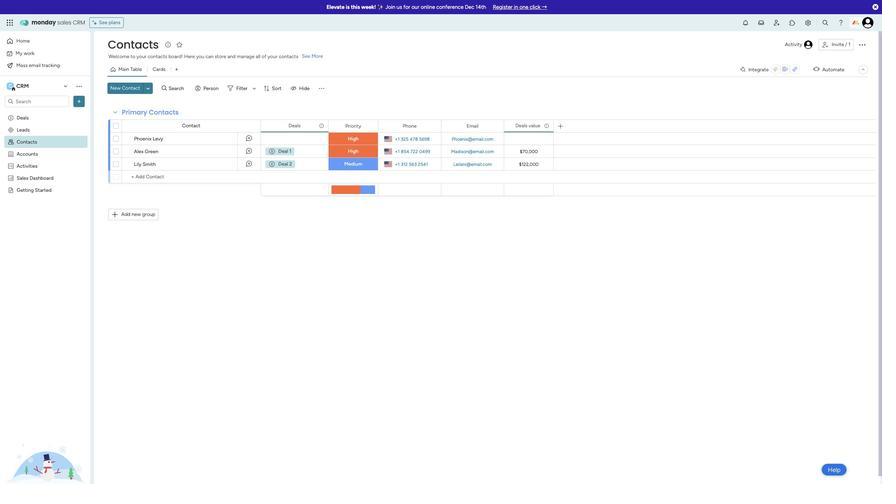 Task type: describe. For each thing, give the bounding box(es) containing it.
welcome
[[109, 54, 129, 60]]

public dashboard image
[[7, 175, 14, 181]]

click
[[530, 4, 541, 10]]

✨
[[378, 4, 384, 10]]

elevate is this week! ✨ join us for our online conference dec 14th
[[327, 4, 487, 10]]

main table button
[[108, 64, 147, 75]]

phoenix
[[134, 136, 152, 142]]

deal 1 element
[[265, 147, 295, 156]]

sales dashboard
[[17, 175, 54, 181]]

medium
[[345, 161, 363, 167]]

us
[[397, 4, 402, 10]]

getting
[[17, 187, 34, 193]]

primary contacts
[[122, 108, 179, 117]]

deal 1
[[279, 148, 292, 154]]

2541
[[418, 162, 428, 167]]

levy
[[153, 136, 163, 142]]

help button
[[823, 464, 847, 476]]

add view image
[[175, 67, 178, 72]]

started
[[35, 187, 52, 193]]

see inside welcome to your contacts board! here you can store and manage all of your contacts see more
[[302, 53, 311, 59]]

home button
[[4, 35, 76, 47]]

invite members image
[[774, 19, 781, 26]]

1 horizontal spatial crm
[[73, 18, 85, 27]]

mass email tracking button
[[4, 60, 76, 71]]

activities
[[17, 163, 38, 169]]

filter
[[236, 85, 248, 91]]

you
[[196, 54, 204, 60]]

all
[[256, 54, 261, 60]]

workspace image
[[7, 82, 14, 90]]

2 horizontal spatial deals
[[516, 123, 528, 129]]

contacts inside primary contacts field
[[149, 108, 179, 117]]

+1 inside "link"
[[395, 136, 400, 142]]

lily
[[134, 161, 142, 167]]

of
[[262, 54, 267, 60]]

+1 for lily smith
[[395, 162, 400, 167]]

filter button
[[225, 83, 259, 94]]

main
[[119, 66, 129, 72]]

collapse board header image
[[861, 67, 867, 72]]

invite / 1 button
[[819, 39, 854, 50]]

+1 325 478 5698
[[395, 136, 430, 142]]

manage
[[237, 54, 255, 60]]

mass
[[16, 62, 28, 68]]

email
[[467, 123, 479, 129]]

emails settings image
[[805, 19, 812, 26]]

deal 2
[[279, 161, 292, 167]]

deal for deal 1
[[279, 148, 288, 154]]

+1 854 722 0499
[[395, 149, 431, 154]]

478
[[410, 136, 418, 142]]

+ Add Contact text field
[[126, 173, 258, 181]]

phone
[[403, 123, 417, 129]]

/
[[846, 42, 848, 48]]

312
[[401, 162, 408, 167]]

0 horizontal spatial 1
[[290, 148, 292, 154]]

register in one click → link
[[493, 4, 548, 10]]

1 horizontal spatial deals
[[289, 123, 301, 129]]

person
[[204, 85, 219, 91]]

see plans
[[99, 20, 120, 26]]

722
[[411, 149, 418, 154]]

new
[[110, 85, 121, 91]]

value
[[529, 123, 541, 129]]

lottie animation element
[[0, 413, 90, 484]]

sort
[[272, 85, 282, 91]]

Search field
[[167, 83, 188, 93]]

smith
[[143, 161, 156, 167]]

options image for email
[[494, 120, 499, 132]]

14th
[[476, 4, 487, 10]]

0 vertical spatial contacts
[[108, 37, 159, 53]]

integrate
[[749, 67, 769, 73]]

hide button
[[288, 83, 314, 94]]

cards button
[[147, 64, 171, 75]]

1 contacts from the left
[[148, 54, 167, 60]]

see inside see plans button
[[99, 20, 108, 26]]

lottie animation image
[[0, 413, 90, 484]]

see more link
[[301, 53, 324, 60]]

here
[[184, 54, 195, 60]]

options image for priority
[[368, 120, 373, 132]]

email
[[29, 62, 41, 68]]

dec
[[465, 4, 475, 10]]

854
[[401, 149, 410, 154]]

search everything image
[[823, 19, 830, 26]]

main table
[[119, 66, 142, 72]]

add new group
[[121, 211, 155, 218]]

high for phoenix levy
[[348, 136, 359, 142]]

Deals field
[[287, 122, 303, 130]]

join
[[386, 4, 396, 10]]

2 horizontal spatial options image
[[859, 40, 867, 49]]

is
[[346, 4, 350, 10]]

1 vertical spatial options image
[[76, 98, 83, 105]]

alex
[[134, 149, 144, 155]]

1 inside button
[[849, 42, 851, 48]]

+1 854 722 0499 link
[[392, 147, 431, 156]]

Email field
[[465, 122, 481, 130]]

+1 312 563 2541 link
[[392, 160, 428, 169]]

workspace options image
[[76, 83, 83, 90]]

my work button
[[4, 48, 76, 59]]

Phone field
[[401, 122, 419, 130]]

deal 2 element
[[265, 160, 295, 169]]

2
[[290, 161, 292, 167]]

getting started
[[17, 187, 52, 193]]

more
[[312, 53, 323, 59]]

home
[[16, 38, 30, 44]]

dapulse integrations image
[[741, 67, 746, 72]]



Task type: locate. For each thing, give the bounding box(es) containing it.
0 vertical spatial high
[[348, 136, 359, 142]]

and
[[228, 54, 236, 60]]

1 your from the left
[[137, 54, 147, 60]]

column information image right deals field
[[319, 123, 325, 129]]

group
[[142, 211, 155, 218]]

options image
[[859, 40, 867, 49], [76, 98, 83, 105], [544, 120, 549, 132]]

1 vertical spatial see
[[302, 53, 311, 59]]

0 vertical spatial crm
[[73, 18, 85, 27]]

contacts
[[108, 37, 159, 53], [149, 108, 179, 117], [17, 139, 37, 145]]

deal for deal 2
[[279, 161, 288, 167]]

see left the plans in the left of the page
[[99, 20, 108, 26]]

v2 search image
[[162, 84, 167, 92]]

conference
[[437, 4, 464, 10]]

1 vertical spatial 1
[[290, 148, 292, 154]]

options image right the phone field
[[431, 120, 436, 132]]

column information image for deals
[[319, 123, 325, 129]]

contact inside 'button'
[[122, 85, 140, 91]]

0 vertical spatial +1
[[395, 136, 400, 142]]

high up medium
[[348, 148, 359, 154]]

options image right /
[[859, 40, 867, 49]]

1 vertical spatial contacts
[[149, 108, 179, 117]]

christina overa image
[[863, 17, 874, 28]]

crm inside the workspace selection element
[[16, 83, 29, 89]]

2 contacts from the left
[[279, 54, 299, 60]]

options image right email field
[[494, 120, 499, 132]]

activity button
[[783, 39, 816, 50]]

contacts up cards
[[148, 54, 167, 60]]

for
[[404, 4, 411, 10]]

list box containing deals
[[0, 110, 90, 292]]

deals up leads
[[17, 115, 29, 121]]

see plans button
[[89, 17, 124, 28]]

column information image for deals value
[[544, 123, 550, 129]]

in
[[514, 4, 519, 10]]

see left 'more'
[[302, 53, 311, 59]]

1 deal from the top
[[279, 148, 288, 154]]

2 +1 from the top
[[395, 149, 400, 154]]

+1 left 325
[[395, 136, 400, 142]]

notifications image
[[743, 19, 750, 26]]

register
[[493, 4, 513, 10]]

your right of
[[268, 54, 278, 60]]

deal inside deal 1 element
[[279, 148, 288, 154]]

primary
[[122, 108, 147, 117]]

+1 325 478 5698 link
[[392, 135, 430, 144]]

deals up deal 1
[[289, 123, 301, 129]]

option
[[0, 111, 90, 113]]

1 vertical spatial deal
[[279, 161, 288, 167]]

menu image
[[318, 85, 326, 92]]

2 column information image from the left
[[544, 123, 550, 129]]

0 horizontal spatial options image
[[76, 98, 83, 105]]

1 right /
[[849, 42, 851, 48]]

2 vertical spatial contacts
[[17, 139, 37, 145]]

1 horizontal spatial your
[[268, 54, 278, 60]]

priority
[[346, 123, 362, 129]]

mass email tracking
[[16, 62, 60, 68]]

1 vertical spatial crm
[[16, 83, 29, 89]]

leilani@email.com link
[[452, 162, 494, 167]]

deals
[[17, 115, 29, 121], [289, 123, 301, 129], [516, 123, 528, 129]]

+1 312 563 2541
[[395, 162, 428, 167]]

to
[[131, 54, 135, 60]]

list box
[[0, 110, 90, 292]]

1 vertical spatial contact
[[182, 123, 201, 129]]

tracking
[[42, 62, 60, 68]]

1 horizontal spatial contact
[[182, 123, 201, 129]]

your right to
[[137, 54, 147, 60]]

0 vertical spatial see
[[99, 20, 108, 26]]

+1 for alex green
[[395, 149, 400, 154]]

options image
[[319, 120, 324, 132], [368, 120, 373, 132], [431, 120, 436, 132], [494, 120, 499, 132]]

2 vertical spatial options image
[[544, 120, 549, 132]]

options image right priority field
[[368, 120, 373, 132]]

0 vertical spatial deal
[[279, 148, 288, 154]]

1 horizontal spatial options image
[[544, 120, 549, 132]]

0 horizontal spatial deals
[[17, 115, 29, 121]]

0 horizontal spatial contact
[[122, 85, 140, 91]]

board!
[[169, 54, 183, 60]]

deal right svg icon in the left top of the page
[[279, 148, 288, 154]]

deals value
[[516, 123, 541, 129]]

5698
[[419, 136, 430, 142]]

new
[[132, 211, 141, 218]]

see
[[99, 20, 108, 26], [302, 53, 311, 59]]

2 vertical spatial +1
[[395, 162, 400, 167]]

column information image right the value on the right of the page
[[544, 123, 550, 129]]

phoenix levy
[[134, 136, 163, 142]]

1 high from the top
[[348, 136, 359, 142]]

elevate
[[327, 4, 345, 10]]

0499
[[419, 149, 431, 154]]

0 horizontal spatial contacts
[[148, 54, 167, 60]]

563
[[409, 162, 417, 167]]

1 up 2
[[290, 148, 292, 154]]

monday sales crm
[[32, 18, 85, 27]]

1 horizontal spatial see
[[302, 53, 311, 59]]

svg image
[[269, 161, 276, 168]]

1 column information image from the left
[[319, 123, 325, 129]]

accounts
[[17, 151, 38, 157]]

can
[[206, 54, 214, 60]]

help
[[829, 466, 841, 474]]

monday
[[32, 18, 56, 27]]

madison@email.com link
[[450, 149, 496, 154]]

phoenix@email.com
[[452, 136, 494, 142]]

contacts
[[148, 54, 167, 60], [279, 54, 299, 60]]

+1 left "854"
[[395, 149, 400, 154]]

dashboard
[[30, 175, 54, 181]]

inbox image
[[758, 19, 765, 26]]

select product image
[[6, 19, 13, 26]]

store
[[215, 54, 226, 60]]

$70,000
[[520, 149, 538, 154]]

invite
[[832, 42, 845, 48]]

deal left 2
[[279, 161, 288, 167]]

→
[[542, 4, 548, 10]]

sort button
[[261, 83, 286, 94]]

0 horizontal spatial your
[[137, 54, 147, 60]]

leilani@email.com
[[454, 162, 492, 167]]

column information image
[[319, 123, 325, 129], [544, 123, 550, 129]]

contacts left see more link
[[279, 54, 299, 60]]

0 vertical spatial contact
[[122, 85, 140, 91]]

Deals value field
[[514, 122, 543, 130]]

1 vertical spatial high
[[348, 148, 359, 154]]

2 your from the left
[[268, 54, 278, 60]]

Primary Contacts field
[[120, 108, 181, 117]]

workspace selection element
[[7, 82, 30, 91]]

0 horizontal spatial crm
[[16, 83, 29, 89]]

options image right deals field
[[319, 120, 324, 132]]

options image down the workspace options "image"
[[76, 98, 83, 105]]

Priority field
[[344, 122, 363, 130]]

1 +1 from the top
[[395, 136, 400, 142]]

person button
[[192, 83, 223, 94]]

show board description image
[[164, 41, 172, 48]]

table
[[130, 66, 142, 72]]

add new group button
[[108, 209, 159, 220]]

sales
[[17, 175, 28, 181]]

help image
[[838, 19, 845, 26]]

325
[[401, 136, 409, 142]]

our
[[412, 4, 420, 10]]

1 vertical spatial +1
[[395, 149, 400, 154]]

contacts up to
[[108, 37, 159, 53]]

0 horizontal spatial column information image
[[319, 123, 325, 129]]

1
[[849, 42, 851, 48], [290, 148, 292, 154]]

+1 left 312 at top left
[[395, 162, 400, 167]]

add to favorites image
[[176, 41, 183, 48]]

0 vertical spatial options image
[[859, 40, 867, 49]]

activity
[[786, 42, 803, 48]]

crm right the workspace icon
[[16, 83, 29, 89]]

deal inside "deal 2" element
[[279, 161, 288, 167]]

high down priority field
[[348, 136, 359, 142]]

apps image
[[790, 19, 797, 26]]

contacts down v2 search image
[[149, 108, 179, 117]]

0 vertical spatial 1
[[849, 42, 851, 48]]

2 high from the top
[[348, 148, 359, 154]]

week!
[[362, 4, 376, 10]]

options image for phone
[[431, 120, 436, 132]]

autopilot image
[[814, 65, 820, 74]]

0 horizontal spatial see
[[99, 20, 108, 26]]

1 horizontal spatial column information image
[[544, 123, 550, 129]]

public board image
[[7, 187, 14, 193]]

sales
[[57, 18, 71, 27]]

1 horizontal spatial 1
[[849, 42, 851, 48]]

Search in workspace field
[[15, 97, 59, 106]]

high
[[348, 136, 359, 142], [348, 148, 359, 154]]

contact
[[122, 85, 140, 91], [182, 123, 201, 129]]

arrow down image
[[250, 84, 259, 93]]

high for alex green
[[348, 148, 359, 154]]

$122,000
[[519, 162, 539, 167]]

my work
[[16, 50, 34, 56]]

contacts up accounts
[[17, 139, 37, 145]]

add
[[121, 211, 131, 218]]

this
[[351, 4, 360, 10]]

svg image
[[269, 148, 276, 155]]

2 deal from the top
[[279, 161, 288, 167]]

alex green
[[134, 149, 159, 155]]

deal
[[279, 148, 288, 154], [279, 161, 288, 167]]

cards
[[153, 66, 166, 72]]

Contacts field
[[106, 37, 161, 53]]

automate
[[823, 67, 845, 73]]

1 horizontal spatial contacts
[[279, 54, 299, 60]]

3 +1 from the top
[[395, 162, 400, 167]]

options image right the value on the right of the page
[[544, 120, 549, 132]]

phoenix@email.com link
[[451, 136, 495, 142]]

angle down image
[[146, 86, 150, 91]]

lily smith
[[134, 161, 156, 167]]

new contact button
[[108, 83, 143, 94]]

hide
[[299, 85, 310, 91]]

deals left the value on the right of the page
[[516, 123, 528, 129]]

madison@email.com
[[452, 149, 494, 154]]

crm right sales
[[73, 18, 85, 27]]

plans
[[109, 20, 120, 26]]



Task type: vqa. For each thing, say whether or not it's contained in the screenshot.
the High
yes



